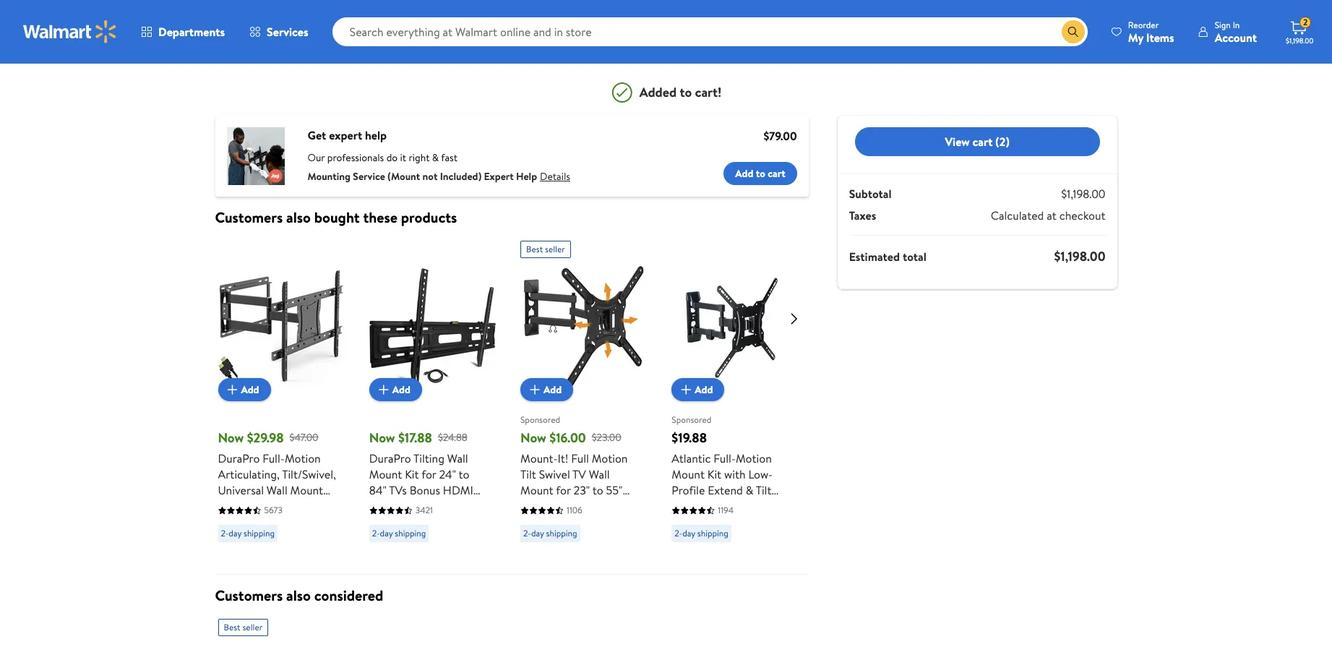 Task type: locate. For each thing, give the bounding box(es) containing it.
wall up 5673
[[267, 482, 288, 498]]

$1,198.00
[[1287, 35, 1314, 46], [1062, 186, 1106, 202], [1055, 247, 1106, 265]]

3 now from the left
[[521, 429, 547, 447]]

low-
[[749, 467, 773, 482]]

durapro for $29.98
[[218, 451, 260, 467]]

0 horizontal spatial add to cart image
[[527, 381, 544, 399]]

view cart (2) button
[[855, 127, 1100, 156]]

hdmi down tilting
[[443, 482, 474, 498]]

added
[[640, 83, 677, 101]]

Search search field
[[332, 17, 1088, 46]]

for
[[422, 467, 437, 482], [556, 482, 571, 498], [235, 498, 250, 514]]

tv
[[573, 467, 587, 482]]

3 product group from the left
[[521, 235, 647, 568]]

1 now from the left
[[218, 429, 244, 447]]

professionals
[[327, 150, 384, 165]]

1 horizontal spatial durapro
[[369, 451, 411, 467]]

best inside 'product' group
[[527, 243, 543, 255]]

day for $17.88
[[380, 527, 393, 540]]

1 vertical spatial customers
[[215, 586, 283, 605]]

1 sponsored from the left
[[521, 413, 561, 426]]

2 horizontal spatial wall
[[589, 467, 610, 482]]

shipping
[[244, 527, 275, 540], [395, 527, 426, 540], [546, 527, 578, 540], [698, 527, 729, 540]]

my
[[1129, 29, 1144, 45]]

$1,198.00 for estimated total
[[1055, 247, 1106, 265]]

add button up $29.98
[[218, 378, 271, 401]]

kit inside now $17.88 $24.88 durapro tilting wall mount kit for 24" to 84" tvs   bonus hdmi cable (drp790tt)
[[405, 467, 419, 482]]

2 now from the left
[[369, 429, 395, 447]]

2 horizontal spatial tvs
[[693, 514, 711, 530]]

to
[[680, 83, 692, 101], [756, 166, 766, 181], [459, 467, 470, 482], [593, 482, 604, 498], [269, 498, 280, 514]]

full-
[[263, 451, 285, 467], [714, 451, 736, 467]]

day down the universal
[[229, 527, 242, 540]]

swivel
[[539, 467, 570, 482]]

add
[[736, 166, 754, 181], [241, 383, 259, 397], [393, 383, 411, 397], [544, 383, 562, 397], [695, 383, 713, 397]]

tvs,
[[580, 498, 600, 514]]

0 horizontal spatial for
[[235, 498, 250, 514]]

checkout
[[1060, 208, 1106, 223]]

to down '$79.00'
[[756, 166, 766, 181]]

with
[[725, 467, 746, 482]]

hdmi down the universal
[[251, 514, 282, 530]]

& right 'with'
[[746, 482, 754, 498]]

bonus up 3421
[[410, 482, 440, 498]]

0 vertical spatial cart
[[973, 134, 993, 150]]

add button up $16.00
[[521, 378, 574, 401]]

1 horizontal spatial add to cart image
[[678, 381, 695, 399]]

atlantic full-motion mount kit with low-profile extend & tilt and built-in-leveler, fits tvs 23"-60", black image
[[672, 264, 799, 391]]

bonus down flat
[[521, 530, 551, 546]]

1 shipping from the left
[[244, 527, 275, 540]]

cable right 5673
[[285, 514, 313, 530]]

kit left '24"'
[[405, 467, 419, 482]]

2- down the universal
[[221, 527, 229, 540]]

add to cart image up mount-
[[527, 381, 544, 399]]

cart left (2) on the right top
[[973, 134, 993, 150]]

durapro inside now $17.88 $24.88 durapro tilting wall mount kit for 24" to 84" tvs   bonus hdmi cable (drp790tt)
[[369, 451, 411, 467]]

2-day shipping
[[221, 527, 275, 540], [372, 527, 426, 540], [524, 527, 578, 540], [675, 527, 729, 540]]

universal
[[218, 482, 264, 498]]

kit left 'with'
[[708, 467, 722, 482]]

screen
[[543, 498, 577, 514]]

2 day from the left
[[380, 527, 393, 540]]

best seller
[[527, 243, 566, 255], [224, 621, 263, 634]]

total
[[903, 248, 927, 264]]

0 vertical spatial customers
[[215, 208, 283, 227]]

2 vertical spatial $1,198.00
[[1055, 247, 1106, 265]]

mount inside sponsored $19.88 atlantic full-motion mount kit with low- profile extend & tilt and built-in-leveler, fits tvs 23"-60", black
[[672, 467, 705, 482]]

also left bought
[[286, 208, 311, 227]]

kit
[[405, 467, 419, 482], [708, 467, 722, 482], [218, 498, 232, 514]]

wall down $24.88 on the left of the page
[[448, 451, 468, 467]]

shipping down 1106
[[546, 527, 578, 540]]

also left considered
[[286, 586, 311, 605]]

product group
[[218, 235, 345, 568], [369, 235, 496, 568], [521, 235, 647, 568], [672, 235, 799, 568]]

tvs down 'tilt/swivel,'
[[302, 498, 320, 514]]

tilt
[[521, 467, 537, 482], [756, 482, 772, 498]]

2 full- from the left
[[714, 451, 736, 467]]

it!
[[558, 451, 569, 467]]

1 add to cart image from the left
[[527, 381, 544, 399]]

add to cart image for now $17.88
[[375, 381, 393, 399]]

tilt left swivel
[[521, 467, 537, 482]]

2 add to cart image from the left
[[678, 381, 695, 399]]

1 durapro from the left
[[218, 451, 260, 467]]

1 horizontal spatial hdmi
[[443, 482, 474, 498]]

2-day shipping for $19.88
[[675, 527, 729, 540]]

departments button
[[129, 14, 237, 49]]

0 vertical spatial &
[[432, 150, 439, 165]]

to left cart!
[[680, 83, 692, 101]]

day down now $17.88 $24.88 durapro tilting wall mount kit for 24" to 84" tvs   bonus hdmi cable (drp790tt)
[[380, 527, 393, 540]]

1 add to cart image from the left
[[224, 381, 241, 399]]

product group containing now $29.98
[[218, 235, 345, 568]]

to inside now $29.98 $47.00 durapro full-motion articulating, tilt/swivel, universal wall mount kit for 19" to 84" tvs bonus hdmi cable (drp800fn)
[[269, 498, 280, 514]]

1 horizontal spatial wall
[[448, 451, 468, 467]]

shipping down the 19"
[[244, 527, 275, 540]]

1 horizontal spatial add to cart image
[[375, 381, 393, 399]]

1 horizontal spatial sponsored
[[672, 413, 712, 426]]

tilt/swivel,
[[282, 467, 336, 482]]

wall
[[448, 451, 468, 467], [589, 467, 610, 482], [267, 482, 288, 498]]

2- down and
[[675, 527, 683, 540]]

0 horizontal spatial bonus
[[218, 514, 249, 530]]

2 motion from the left
[[592, 451, 628, 467]]

shipping for $17.88
[[395, 527, 426, 540]]

1194
[[718, 504, 734, 516]]

tilt up black
[[756, 482, 772, 498]]

15"
[[570, 514, 584, 530]]

2 horizontal spatial hdmi
[[554, 530, 585, 546]]

reorder
[[1129, 18, 1160, 31]]

now inside sponsored now $16.00 $23.00 mount-it! full motion tilt swivel tv wall mount for 23" to 55" flat screen tvs, 66 lbs. capacity, 15" extension, bonus hdmi cable
[[521, 429, 547, 447]]

2 shipping from the left
[[395, 527, 426, 540]]

items
[[1147, 29, 1175, 45]]

departments
[[158, 24, 225, 40]]

motion up extend
[[736, 451, 772, 467]]

add for $19.88
[[695, 383, 713, 397]]

1 horizontal spatial best seller
[[527, 243, 566, 255]]

0 horizontal spatial wall
[[267, 482, 288, 498]]

in-
[[720, 498, 734, 514]]

our
[[308, 150, 325, 165]]

durapro down "$17.88"
[[369, 451, 411, 467]]

kit left the 19"
[[218, 498, 232, 514]]

wall inside now $29.98 $47.00 durapro full-motion articulating, tilt/swivel, universal wall mount kit for 19" to 84" tvs bonus hdmi cable (drp800fn)
[[267, 482, 288, 498]]

2 add button from the left
[[369, 378, 422, 401]]

1 horizontal spatial motion
[[592, 451, 628, 467]]

mount inside sponsored now $16.00 $23.00 mount-it! full motion tilt swivel tv wall mount for 23" to 55" flat screen tvs, 66 lbs. capacity, 15" extension, bonus hdmi cable
[[521, 482, 554, 498]]

4 2-day shipping from the left
[[675, 527, 729, 540]]

kit inside now $29.98 $47.00 durapro full-motion articulating, tilt/swivel, universal wall mount kit for 19" to 84" tvs bonus hdmi cable (drp800fn)
[[218, 498, 232, 514]]

2 horizontal spatial bonus
[[521, 530, 551, 546]]

add button
[[218, 378, 271, 401], [369, 378, 422, 401], [521, 378, 574, 401], [672, 378, 725, 401]]

to right '24"'
[[459, 467, 470, 482]]

0 horizontal spatial kit
[[218, 498, 232, 514]]

1 horizontal spatial &
[[746, 482, 754, 498]]

these
[[363, 208, 398, 227]]

full- up extend
[[714, 451, 736, 467]]

2-day shipping down the 19"
[[221, 527, 275, 540]]

1 2- from the left
[[221, 527, 229, 540]]

day down and
[[683, 527, 696, 540]]

mount left tilting
[[369, 467, 402, 482]]

0 horizontal spatial best
[[224, 621, 241, 634]]

mount inside now $17.88 $24.88 durapro tilting wall mount kit for 24" to 84" tvs   bonus hdmi cable (drp790tt)
[[369, 467, 402, 482]]

84" left (drp790tt)
[[369, 482, 387, 498]]

motion inside sponsored now $16.00 $23.00 mount-it! full motion tilt swivel tv wall mount for 23" to 55" flat screen tvs, 66 lbs. capacity, 15" extension, bonus hdmi cable
[[592, 451, 628, 467]]

0 horizontal spatial now
[[218, 429, 244, 447]]

customers for customers also bought these products
[[215, 208, 283, 227]]

full- inside now $29.98 $47.00 durapro full-motion articulating, tilt/swivel, universal wall mount kit for 19" to 84" tvs bonus hdmi cable (drp800fn)
[[263, 451, 285, 467]]

cable left 3421
[[369, 498, 398, 514]]

1 vertical spatial &
[[746, 482, 754, 498]]

2 2-day shipping from the left
[[372, 527, 426, 540]]

now inside now $17.88 $24.88 durapro tilting wall mount kit for 24" to 84" tvs   bonus hdmi cable (drp790tt)
[[369, 429, 395, 447]]

cable inside now $29.98 $47.00 durapro full-motion articulating, tilt/swivel, universal wall mount kit for 19" to 84" tvs bonus hdmi cable (drp800fn)
[[285, 514, 313, 530]]

4 add button from the left
[[672, 378, 725, 401]]

$1,198.00 down 2
[[1287, 35, 1314, 46]]

now left "$17.88"
[[369, 429, 395, 447]]

1 also from the top
[[286, 208, 311, 227]]

wall right tv
[[589, 467, 610, 482]]

1 vertical spatial $1,198.00
[[1062, 186, 1106, 202]]

0 horizontal spatial seller
[[243, 621, 263, 634]]

1 horizontal spatial seller
[[545, 243, 566, 255]]

expert
[[329, 127, 362, 143]]

day down flat
[[532, 527, 544, 540]]

shipping down '1194'
[[698, 527, 729, 540]]

0 horizontal spatial tvs
[[302, 498, 320, 514]]

0 horizontal spatial add to cart image
[[224, 381, 241, 399]]

tvs left '24"'
[[389, 482, 407, 498]]

sponsored for now
[[521, 413, 561, 426]]

add button up "$17.88"
[[369, 378, 422, 401]]

1 horizontal spatial full-
[[714, 451, 736, 467]]

included)
[[440, 169, 482, 184]]

tvs right fits
[[693, 514, 711, 530]]

3 shipping from the left
[[546, 527, 578, 540]]

0 horizontal spatial full-
[[263, 451, 285, 467]]

shipping down 3421
[[395, 527, 426, 540]]

1 vertical spatial best
[[224, 621, 241, 634]]

4 product group from the left
[[672, 235, 799, 568]]

1 horizontal spatial bonus
[[410, 482, 440, 498]]

1 vertical spatial also
[[286, 586, 311, 605]]

for left 23"
[[556, 482, 571, 498]]

bonus left the 19"
[[218, 514, 249, 530]]

1 product group from the left
[[218, 235, 345, 568]]

4 shipping from the left
[[698, 527, 729, 540]]

84" right the 19"
[[283, 498, 300, 514]]

estimated
[[850, 248, 901, 264]]

(drp800fn)
[[218, 530, 285, 546]]

add to cart image
[[224, 381, 241, 399], [375, 381, 393, 399]]

mount right the 19"
[[290, 482, 323, 498]]

tvs inside now $17.88 $24.88 durapro tilting wall mount kit for 24" to 84" tvs   bonus hdmi cable (drp790tt)
[[389, 482, 407, 498]]

0 horizontal spatial cable
[[285, 514, 313, 530]]

2 2- from the left
[[372, 527, 380, 540]]

add to cart image up $19.88
[[678, 381, 695, 399]]

bonus inside now $29.98 $47.00 durapro full-motion articulating, tilt/swivel, universal wall mount kit for 19" to 84" tvs bonus hdmi cable (drp800fn)
[[218, 514, 249, 530]]

0 horizontal spatial 84"
[[283, 498, 300, 514]]

4 day from the left
[[683, 527, 696, 540]]

2 horizontal spatial motion
[[736, 451, 772, 467]]

tvs inside now $29.98 $47.00 durapro full-motion articulating, tilt/swivel, universal wall mount kit for 19" to 84" tvs bonus hdmi cable (drp800fn)
[[302, 498, 320, 514]]

2 horizontal spatial for
[[556, 482, 571, 498]]

0 vertical spatial seller
[[545, 243, 566, 255]]

now left $29.98
[[218, 429, 244, 447]]

0 horizontal spatial tilt
[[521, 467, 537, 482]]

1 add button from the left
[[218, 378, 271, 401]]

0 horizontal spatial motion
[[285, 451, 321, 467]]

0 vertical spatial best
[[527, 243, 543, 255]]

0 horizontal spatial hdmi
[[251, 514, 282, 530]]

motion down $23.00
[[592, 451, 628, 467]]

tvs
[[389, 482, 407, 498], [302, 498, 320, 514], [693, 514, 711, 530]]

durapro
[[218, 451, 260, 467], [369, 451, 411, 467]]

now
[[218, 429, 244, 447], [369, 429, 395, 447], [521, 429, 547, 447]]

84"
[[369, 482, 387, 498], [283, 498, 300, 514]]

considered
[[314, 586, 384, 605]]

sponsored up $19.88
[[672, 413, 712, 426]]

wall inside now $17.88 $24.88 durapro tilting wall mount kit for 24" to 84" tvs   bonus hdmi cable (drp790tt)
[[448, 451, 468, 467]]

sponsored up $16.00
[[521, 413, 561, 426]]

2-day shipping for $17.88
[[372, 527, 426, 540]]

$19.88
[[672, 429, 707, 447]]

full- down $29.98
[[263, 451, 285, 467]]

2-day shipping down 3421
[[372, 527, 426, 540]]

add button up $19.88
[[672, 378, 725, 401]]

0 horizontal spatial best seller
[[224, 621, 263, 634]]

tilt inside sponsored $19.88 atlantic full-motion mount kit with low- profile extend & tilt and built-in-leveler, fits tvs 23"-60", black
[[756, 482, 772, 498]]

0 horizontal spatial durapro
[[218, 451, 260, 467]]

0 horizontal spatial sponsored
[[521, 413, 561, 426]]

5673
[[264, 504, 283, 516]]

$23.00
[[592, 430, 622, 445]]

2 horizontal spatial kit
[[708, 467, 722, 482]]

sign in account
[[1216, 18, 1258, 45]]

for left '24"'
[[422, 467, 437, 482]]

motion inside now $29.98 $47.00 durapro full-motion articulating, tilt/swivel, universal wall mount kit for 19" to 84" tvs bonus hdmi cable (drp800fn)
[[285, 451, 321, 467]]

now inside now $29.98 $47.00 durapro full-motion articulating, tilt/swivel, universal wall mount kit for 19" to 84" tvs bonus hdmi cable (drp800fn)
[[218, 429, 244, 447]]

seller
[[545, 243, 566, 255], [243, 621, 263, 634]]

hdmi
[[443, 482, 474, 498], [251, 514, 282, 530], [554, 530, 585, 546]]

0 horizontal spatial &
[[432, 150, 439, 165]]

to right the 19"
[[269, 498, 280, 514]]

for left the 19"
[[235, 498, 250, 514]]

1 2-day shipping from the left
[[221, 527, 275, 540]]

2 horizontal spatial cable
[[587, 530, 616, 546]]

now up mount-
[[521, 429, 547, 447]]

1 vertical spatial best seller
[[224, 621, 263, 634]]

1 full- from the left
[[263, 451, 285, 467]]

1 horizontal spatial tvs
[[389, 482, 407, 498]]

2-day shipping down screen at the left bottom of page
[[524, 527, 578, 540]]

1 motion from the left
[[285, 451, 321, 467]]

2 durapro from the left
[[369, 451, 411, 467]]

hdmi down 1106
[[554, 530, 585, 546]]

mount
[[369, 467, 402, 482], [672, 467, 705, 482], [290, 482, 323, 498], [521, 482, 554, 498]]

4 2- from the left
[[675, 527, 683, 540]]

2 also from the top
[[286, 586, 311, 605]]

bonus inside now $17.88 $24.88 durapro tilting wall mount kit for 24" to 84" tvs   bonus hdmi cable (drp790tt)
[[410, 482, 440, 498]]

motion down $47.00
[[285, 451, 321, 467]]

cart down '$79.00'
[[768, 166, 786, 181]]

1 horizontal spatial cable
[[369, 498, 398, 514]]

1 horizontal spatial now
[[369, 429, 395, 447]]

in
[[1234, 18, 1241, 31]]

cart
[[973, 134, 993, 150], [768, 166, 786, 181]]

bonus
[[410, 482, 440, 498], [218, 514, 249, 530], [521, 530, 551, 546]]

mounting
[[308, 169, 351, 184]]

view cart (2)
[[946, 134, 1010, 150]]

1 horizontal spatial best
[[527, 243, 543, 255]]

durapro up the universal
[[218, 451, 260, 467]]

& inside get expert help our professionals do it right & fast mounting service (mount not included) expert help details
[[432, 150, 439, 165]]

2 customers from the top
[[215, 586, 283, 605]]

add to cart image for atlantic full-motion mount kit with low-profile extend & tilt and built-in-leveler, fits tvs 23"-60", black image
[[678, 381, 695, 399]]

services button
[[237, 14, 321, 49]]

durapro for $17.88
[[369, 451, 411, 467]]

2- up considered
[[372, 527, 380, 540]]

2 sponsored from the left
[[672, 413, 712, 426]]

help
[[365, 127, 387, 143]]

day
[[229, 527, 242, 540], [380, 527, 393, 540], [532, 527, 544, 540], [683, 527, 696, 540]]

to right 23"
[[593, 482, 604, 498]]

1 horizontal spatial tilt
[[756, 482, 772, 498]]

2- down flat
[[524, 527, 532, 540]]

& left fast
[[432, 150, 439, 165]]

0 vertical spatial also
[[286, 208, 311, 227]]

customers
[[215, 208, 283, 227], [215, 586, 283, 605]]

1 horizontal spatial kit
[[405, 467, 419, 482]]

sponsored inside sponsored now $16.00 $23.00 mount-it! full motion tilt swivel tv wall mount for 23" to 55" flat screen tvs, 66 lbs. capacity, 15" extension, bonus hdmi cable
[[521, 413, 561, 426]]

shipping for $29.98
[[244, 527, 275, 540]]

1 horizontal spatial for
[[422, 467, 437, 482]]

1 vertical spatial cart
[[768, 166, 786, 181]]

durapro inside now $29.98 $47.00 durapro full-motion articulating, tilt/swivel, universal wall mount kit for 19" to 84" tvs bonus hdmi cable (drp800fn)
[[218, 451, 260, 467]]

2-day shipping for $29.98
[[221, 527, 275, 540]]

also
[[286, 208, 311, 227], [286, 586, 311, 605]]

2 product group from the left
[[369, 235, 496, 568]]

fits
[[672, 514, 690, 530]]

1 customers from the top
[[215, 208, 283, 227]]

2-day shipping down "built-" in the right bottom of the page
[[675, 527, 729, 540]]

day for $29.98
[[229, 527, 242, 540]]

1 horizontal spatial 84"
[[369, 482, 387, 498]]

&
[[432, 150, 439, 165], [746, 482, 754, 498]]

mount up and
[[672, 467, 705, 482]]

kit inside sponsored $19.88 atlantic full-motion mount kit with low- profile extend & tilt and built-in-leveler, fits tvs 23"-60", black
[[708, 467, 722, 482]]

2 horizontal spatial now
[[521, 429, 547, 447]]

2 add to cart image from the left
[[375, 381, 393, 399]]

tvs inside sponsored $19.88 atlantic full-motion mount kit with low- profile extend & tilt and built-in-leveler, fits tvs 23"-60", black
[[693, 514, 711, 530]]

(drp790tt)
[[401, 498, 463, 514]]

sponsored inside sponsored $19.88 atlantic full-motion mount kit with low- profile extend & tilt and built-in-leveler, fits tvs 23"-60", black
[[672, 413, 712, 426]]

3 add button from the left
[[521, 378, 574, 401]]

Walmart Site-Wide search field
[[332, 17, 1088, 46]]

$1,198.00 down checkout
[[1055, 247, 1106, 265]]

mount down mount-
[[521, 482, 554, 498]]

add to cart image
[[527, 381, 544, 399], [678, 381, 695, 399]]

get expert help our professionals do it right & fast mounting service (mount not included) expert help details
[[308, 127, 571, 184]]

cable right 15"
[[587, 530, 616, 546]]

hdmi inside now $17.88 $24.88 durapro tilting wall mount kit for 24" to 84" tvs   bonus hdmi cable (drp790tt)
[[443, 482, 474, 498]]

1 day from the left
[[229, 527, 242, 540]]

$1,198.00 up checkout
[[1062, 186, 1106, 202]]

3 motion from the left
[[736, 451, 772, 467]]



Task type: describe. For each thing, give the bounding box(es) containing it.
details
[[540, 169, 571, 184]]

tilting
[[414, 451, 445, 467]]

add to cart image for mount-it! full motion tilt swivel tv wall mount for 23" to 55" flat screen tvs, 66 lbs. capacity, 15" extension, bonus hdmi cable image on the left
[[527, 381, 544, 399]]

do
[[387, 150, 398, 165]]

now $17.88 $24.88 durapro tilting wall mount kit for 24" to 84" tvs   bonus hdmi cable (drp790tt)
[[369, 429, 474, 514]]

$17.88
[[398, 429, 432, 447]]

get
[[308, 127, 326, 143]]

19"
[[252, 498, 266, 514]]

product group containing now $16.00
[[521, 235, 647, 568]]

1 vertical spatial seller
[[243, 621, 263, 634]]

24"
[[439, 467, 456, 482]]

products
[[401, 208, 457, 227]]

expert
[[484, 169, 514, 184]]

to inside sponsored now $16.00 $23.00 mount-it! full motion tilt swivel tv wall mount for 23" to 55" flat screen tvs, 66 lbs. capacity, 15" extension, bonus hdmi cable
[[593, 482, 604, 498]]

2- for $29.98
[[221, 527, 229, 540]]

bought
[[314, 208, 360, 227]]

customers also bought these products
[[215, 208, 457, 227]]

fast
[[441, 150, 458, 165]]

durapro tilting wall mount kit for 24" to 84" tvs   bonus hdmi cable (drp790tt) image
[[369, 264, 496, 391]]

profile
[[672, 482, 705, 498]]

cart!
[[695, 83, 722, 101]]

also for bought
[[286, 208, 311, 227]]

3421
[[416, 504, 433, 516]]

$24.88
[[438, 430, 468, 445]]

for inside sponsored now $16.00 $23.00 mount-it! full motion tilt swivel tv wall mount for 23" to 55" flat screen tvs, 66 lbs. capacity, 15" extension, bonus hdmi cable
[[556, 482, 571, 498]]

subtotal
[[850, 186, 892, 202]]

to inside button
[[756, 166, 766, 181]]

mount-it! full motion tilt swivel tv wall mount for 23" to 55" flat screen tvs, 66 lbs. capacity, 15" extension, bonus hdmi cable image
[[521, 264, 647, 391]]

account
[[1216, 29, 1258, 45]]

added to cart!
[[640, 83, 722, 101]]

$79.00
[[764, 128, 797, 144]]

hdmi inside now $29.98 $47.00 durapro full-motion articulating, tilt/swivel, universal wall mount kit for 19" to 84" tvs bonus hdmi cable (drp800fn)
[[251, 514, 282, 530]]

not
[[423, 169, 438, 184]]

add to cart button
[[724, 162, 797, 185]]

estimated total
[[850, 248, 927, 264]]

add button for $29.98
[[218, 378, 271, 401]]

sponsored for $19.88
[[672, 413, 712, 426]]

articulating,
[[218, 467, 280, 482]]

60",
[[734, 514, 753, 530]]

now for now $29.98
[[218, 429, 244, 447]]

0 horizontal spatial cart
[[768, 166, 786, 181]]

23"-
[[713, 514, 734, 530]]

built-
[[693, 498, 720, 514]]

full- inside sponsored $19.88 atlantic full-motion mount kit with low- profile extend & tilt and built-in-leveler, fits tvs 23"-60", black
[[714, 451, 736, 467]]

service
[[353, 169, 385, 184]]

walmart image
[[23, 20, 117, 43]]

black
[[755, 514, 782, 530]]

cable inside sponsored now $16.00 $23.00 mount-it! full motion tilt swivel tv wall mount for 23" to 55" flat screen tvs, 66 lbs. capacity, 15" extension, bonus hdmi cable
[[587, 530, 616, 546]]

0 vertical spatial $1,198.00
[[1287, 35, 1314, 46]]

taxes
[[850, 208, 877, 223]]

cable inside now $17.88 $24.88 durapro tilting wall mount kit for 24" to 84" tvs   bonus hdmi cable (drp790tt)
[[369, 498, 398, 514]]

extension,
[[587, 514, 638, 530]]

also for considered
[[286, 586, 311, 605]]

mount inside now $29.98 $47.00 durapro full-motion articulating, tilt/swivel, universal wall mount kit for 19" to 84" tvs bonus hdmi cable (drp800fn)
[[290, 482, 323, 498]]

add inside button
[[736, 166, 754, 181]]

to inside now $17.88 $24.88 durapro tilting wall mount kit for 24" to 84" tvs   bonus hdmi cable (drp790tt)
[[459, 467, 470, 482]]

customers also considered
[[215, 586, 384, 605]]

55"
[[607, 482, 623, 498]]

day for $19.88
[[683, 527, 696, 540]]

84" inside now $17.88 $24.88 durapro tilting wall mount kit for 24" to 84" tvs   bonus hdmi cable (drp790tt)
[[369, 482, 387, 498]]

for inside now $29.98 $47.00 durapro full-motion articulating, tilt/swivel, universal wall mount kit for 19" to 84" tvs bonus hdmi cable (drp800fn)
[[235, 498, 250, 514]]

shipping for $19.88
[[698, 527, 729, 540]]

$47.00
[[290, 430, 319, 445]]

2- for $17.88
[[372, 527, 380, 540]]

next slide for customers also bought these products list image
[[780, 304, 809, 333]]

2 $1,198.00
[[1287, 16, 1314, 46]]

hdmi inside sponsored now $16.00 $23.00 mount-it! full motion tilt swivel tv wall mount for 23" to 55" flat screen tvs, 66 lbs. capacity, 15" extension, bonus hdmi cable
[[554, 530, 585, 546]]

3 day from the left
[[532, 527, 544, 540]]

product group containing now $17.88
[[369, 235, 496, 568]]

2- for $19.88
[[675, 527, 683, 540]]

1 horizontal spatial cart
[[973, 134, 993, 150]]

services
[[267, 24, 309, 40]]

for inside now $17.88 $24.88 durapro tilting wall mount kit for 24" to 84" tvs   bonus hdmi cable (drp790tt)
[[422, 467, 437, 482]]

leveler,
[[734, 498, 772, 514]]

flat
[[521, 498, 540, 514]]

(mount
[[388, 169, 420, 184]]

0 vertical spatial best seller
[[527, 243, 566, 255]]

add to cart image for now $29.98
[[224, 381, 241, 399]]

help
[[516, 169, 537, 184]]

motion inside sponsored $19.88 atlantic full-motion mount kit with low- profile extend & tilt and built-in-leveler, fits tvs 23"-60", black
[[736, 451, 772, 467]]

customers for customers also considered
[[215, 586, 283, 605]]

sponsored now $16.00 $23.00 mount-it! full motion tilt swivel tv wall mount for 23" to 55" flat screen tvs, 66 lbs. capacity, 15" extension, bonus hdmi cable
[[521, 413, 638, 546]]

wall inside sponsored now $16.00 $23.00 mount-it! full motion tilt swivel tv wall mount for 23" to 55" flat screen tvs, 66 lbs. capacity, 15" extension, bonus hdmi cable
[[589, 467, 610, 482]]

& inside sponsored $19.88 atlantic full-motion mount kit with low- profile extend & tilt and built-in-leveler, fits tvs 23"-60", black
[[746, 482, 754, 498]]

mount-
[[521, 451, 558, 467]]

atlantic
[[672, 451, 711, 467]]

66
[[603, 498, 616, 514]]

3 2-day shipping from the left
[[524, 527, 578, 540]]

calculated
[[991, 208, 1045, 223]]

tilt inside sponsored now $16.00 $23.00 mount-it! full motion tilt swivel tv wall mount for 23" to 55" flat screen tvs, 66 lbs. capacity, 15" extension, bonus hdmi cable
[[521, 467, 537, 482]]

add for $29.98
[[241, 383, 259, 397]]

3 2- from the left
[[524, 527, 532, 540]]

add for $17.88
[[393, 383, 411, 397]]

sign
[[1216, 18, 1232, 31]]

now $29.98 $47.00 durapro full-motion articulating, tilt/swivel, universal wall mount kit for 19" to 84" tvs bonus hdmi cable (drp800fn)
[[218, 429, 336, 546]]

capacity,
[[521, 514, 567, 530]]

1106
[[567, 504, 583, 516]]

search icon image
[[1068, 26, 1080, 38]]

add button for $19.88
[[672, 378, 725, 401]]

lbs.
[[619, 498, 635, 514]]

durapro full-motion articulating, tilt/swivel, universal wall mount kit for 19" to 84" tvs   bonus hdmi cable (drp800fn) image
[[218, 264, 345, 391]]

23"
[[574, 482, 590, 498]]

now for now $17.88
[[369, 429, 395, 447]]

$1,198.00 for subtotal
[[1062, 186, 1106, 202]]

add to cart
[[736, 166, 786, 181]]

$16.00
[[550, 429, 586, 447]]

bonus inside sponsored now $16.00 $23.00 mount-it! full motion tilt swivel tv wall mount for 23" to 55" flat screen tvs, 66 lbs. capacity, 15" extension, bonus hdmi cable
[[521, 530, 551, 546]]

right
[[409, 150, 430, 165]]

2
[[1304, 16, 1309, 28]]

and
[[672, 498, 690, 514]]

view
[[946, 134, 970, 150]]

details button
[[540, 169, 571, 184]]

it
[[400, 150, 407, 165]]

product group containing $19.88
[[672, 235, 799, 568]]

calculated at checkout
[[991, 208, 1106, 223]]

reorder my items
[[1129, 18, 1175, 45]]

add button for $17.88
[[369, 378, 422, 401]]

(2)
[[996, 134, 1010, 150]]

extend
[[708, 482, 743, 498]]

full
[[572, 451, 589, 467]]

84" inside now $29.98 $47.00 durapro full-motion articulating, tilt/swivel, universal wall mount kit for 19" to 84" tvs bonus hdmi cable (drp800fn)
[[283, 498, 300, 514]]



Task type: vqa. For each thing, say whether or not it's contained in the screenshot.
Gift Finder LINK
no



